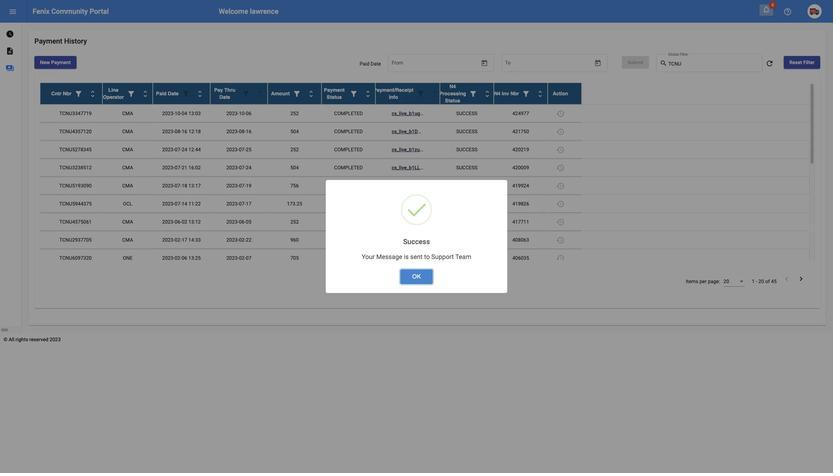 Task type: describe. For each thing, give the bounding box(es) containing it.
02
[[182, 219, 187, 225]]

9 restore row from the top
[[40, 249, 810, 268]]

success
[[404, 238, 430, 246]]

one
[[123, 255, 133, 261]]

no color image inside the help_outline popup button
[[784, 8, 793, 16]]

team
[[456, 253, 472, 261]]

252 for 2023-07-25
[[291, 147, 299, 153]]

3 column header from the left
[[153, 83, 210, 104]]

2023- for 2023-06-02 13:12
[[162, 219, 175, 225]]

cs_live_b1ichpd6imifomqy0khxkeg1uaszi7hrho0cxbjewh1vk1ae3bwpqcmqft link
[[392, 219, 577, 225]]

navigate_before button
[[781, 275, 794, 285]]

restore button for cs_live_b1qf0bcwsbafpxodkznfqcegnuorrwk0ub3ntwbiuamtt33ctbrixpsl1o
[[554, 251, 568, 265]]

amount
[[271, 91, 290, 97]]

2023- for 2023-07-17
[[227, 201, 239, 207]]

unfold_more button for processing
[[481, 87, 495, 101]]

your
[[362, 253, 375, 261]]

payment inside button
[[51, 60, 71, 65]]

2023- for 2023-07-14 11:22
[[162, 201, 175, 207]]

7 restore row from the top
[[40, 213, 810, 231]]

date for paid date filter_alt
[[168, 91, 179, 97]]

5 restore row from the top
[[40, 177, 810, 195]]

07- for 2023-07-21 16:02
[[175, 165, 182, 171]]

filter_alt button for processing
[[467, 87, 481, 101]]

21
[[182, 165, 187, 171]]

6 restore row from the top
[[40, 195, 810, 213]]

action column header
[[548, 83, 582, 104]]

filter_alt button for operator
[[124, 87, 138, 101]]

8 restore row from the top
[[40, 231, 810, 249]]

2023-07-25
[[227, 147, 252, 153]]

tcnu5193090
[[59, 183, 92, 189]]

no color image inside menu button
[[9, 8, 17, 16]]

2023-02-17 14:33
[[162, 237, 201, 243]]

nbr inside cntr nbr filter_alt
[[63, 91, 71, 97]]

completed for cs_live_b1zunyzxazjxpjtelq8s0fuhkexjwibieicnwh5yxjjzflfulwgv8grkbg
[[334, 147, 363, 153]]

ok
[[413, 274, 421, 280]]

payment for payment
[[21, 65, 44, 71]]

5 filter_alt from the left
[[293, 90, 301, 98]]

1 filter_alt from the left
[[74, 90, 83, 98]]

cs_live_b1smah5fqjhf1tozbgcfkshxd4lxhzxvo6edxn1h5bf8n92fai9ino7srr link
[[392, 201, 571, 207]]

756
[[291, 183, 299, 189]]

tcnu4357120
[[59, 129, 92, 134]]

2023-08-16
[[227, 129, 252, 134]]

portal
[[90, 7, 109, 16]]

cma for 2023-10-04 13:03
[[122, 111, 133, 116]]

help_outline
[[784, 8, 793, 16]]

2023-07-18 13:17
[[162, 183, 201, 189]]

reset filter
[[790, 60, 815, 65]]

restore for cs_live_b1dmomsokpu55oajdwuu2uklt5rearkivtsvhfuvxkuqsiilhkhp1ce9zz
[[557, 128, 565, 136]]

2023-08-16 12:18
[[162, 129, 201, 134]]

cma for 2023-07-24 12:44
[[122, 147, 133, 153]]

2023- for 2023-02-06 13:25
[[162, 255, 175, 261]]

2023- for 2023-02-17 14:33
[[162, 237, 175, 243]]

page:
[[709, 279, 721, 285]]

1 column header from the left
[[40, 83, 103, 104]]

restore for cs_live_b1qf0bcwsbafpxodkznfqcegnuorrwk0ub3ntwbiuamtt33ctbrixpsl1o
[[557, 255, 565, 263]]

of
[[766, 279, 771, 285]]

02- for 06
[[175, 255, 182, 261]]

operator
[[103, 94, 124, 100]]

45
[[772, 279, 777, 285]]

cs_live_b1dmomsokpu55oajdwuu2uklt5rearkivtsvhfuvxkuqsiilhkhp1ce9zz
[[392, 129, 570, 134]]

unfold_more button for filter_alt
[[304, 87, 318, 101]]

-
[[757, 279, 758, 285]]

tcnu5944375
[[59, 201, 92, 207]]

success for 420219
[[457, 147, 478, 153]]

07- for 2023-07-19
[[239, 183, 246, 189]]

message
[[377, 253, 403, 261]]

row containing filter_alt
[[40, 83, 810, 105]]

07- for 2023-07-17
[[239, 201, 246, 207]]

cs_live_b1zrxrhs5avd0ugplh3heoyvhdypoqmktg3aaai4ged6x0atshkfkewmvx link
[[392, 183, 577, 189]]

07- for 2023-07-14 11:22
[[175, 201, 182, 207]]

new payment
[[40, 60, 71, 65]]

nbr inside n4 inv nbr filter_alt
[[511, 91, 520, 97]]

fenix community portal
[[33, 7, 109, 16]]

rights
[[16, 337, 28, 343]]

419826
[[513, 201, 530, 207]]

cs_live_b1ugcrsnvtccmyrvx5oktihzveetrp2m3nyoj9e4jbuha2gh8ybysxizqp
[[392, 111, 571, 116]]

success dialog
[[326, 180, 508, 293]]

2023-10-04 13:03
[[162, 111, 201, 116]]

no color image containing payments
[[6, 64, 14, 72]]

2023-07-17
[[227, 201, 252, 207]]

cs_live_b1qf0bcwsbafpxodkznfqcegnuorrwk0ub3ntwbiuamtt33ctbrixpsl1o
[[392, 255, 576, 261]]

4 unfold_more button from the left
[[253, 87, 268, 101]]

restore for cs_live_b1lldcahtnj7lgga89rti3ndhskd2jvyaowaje8jrgt8szqdgtn3vfsdj3
[[557, 164, 565, 173]]

n4 inv nbr filter_alt
[[495, 90, 531, 98]]

tcnu4575061
[[59, 219, 92, 225]]

6 column header from the left
[[322, 83, 376, 104]]

navigate_next
[[798, 275, 806, 284]]

tcnu5278345
[[59, 147, 92, 153]]

406035
[[513, 255, 530, 261]]

restore button for cs_live_b1ugcrsnvtccmyrvx5oktihzveetrp2m3nyoj9e4jbuha2gh8ybysxizqp
[[554, 106, 568, 121]]

processing
[[440, 91, 467, 97]]

6 unfold_more from the left
[[364, 90, 373, 98]]

2023- for 2023-10-04 13:03
[[162, 111, 175, 116]]

960
[[291, 237, 299, 243]]

filter_alt inside the n4 processing status filter_alt
[[469, 90, 478, 98]]

success for 420009
[[457, 165, 478, 171]]

6 filter_alt from the left
[[350, 90, 358, 98]]

community
[[51, 7, 88, 16]]

unfold_more for date
[[196, 90, 204, 98]]

© all rights reserved 2023
[[4, 337, 61, 343]]

cs_live_b1wvgn5idhw0bpmqaydqbhdcriqhg6n4nqymd0rrjxdk1vllgyrk21coi1 link
[[392, 237, 574, 243]]

line
[[108, 87, 119, 93]]

02- for 22
[[239, 237, 246, 243]]

per
[[700, 279, 707, 285]]

06 for 02-
[[182, 255, 187, 261]]

navigate_before
[[783, 275, 792, 284]]

424977
[[513, 111, 530, 116]]

is
[[404, 253, 409, 261]]

705
[[291, 255, 299, 261]]

©
[[4, 337, 7, 343]]

paid for paid date
[[360, 61, 370, 67]]

cs_live_b1zunyzxazjxpjtelq8s0fuhkexjwibieicnwh5yxjjzflfulwgv8grkbg
[[392, 147, 563, 153]]

your message is sent to support team
[[362, 253, 472, 261]]

cs_live_b1zunyzxazjxpjtelq8s0fuhkexjwibieicnwh5yxjjzflfulwgv8grkbg link
[[392, 147, 563, 153]]

7 column header from the left
[[374, 83, 442, 104]]

no color image containing watch_later
[[6, 30, 14, 38]]

unfold_more button for operator
[[138, 87, 153, 101]]

restore button for cs_live_b1dmomsokpu55oajdwuu2uklt5rearkivtsvhfuvxkuqsiilhkhp1ce9zz
[[554, 125, 568, 139]]

filter_alt button for filter_alt
[[290, 87, 304, 101]]

2023-02-07
[[227, 255, 252, 261]]

18
[[182, 183, 187, 189]]

tcnu3238512
[[59, 165, 92, 171]]

420009
[[513, 165, 530, 171]]

no color image inside notifications_none popup button
[[763, 5, 771, 14]]

submit
[[628, 60, 644, 65]]

2 20 from the left
[[759, 279, 765, 285]]

search
[[661, 59, 668, 67]]

4 column header from the left
[[210, 83, 268, 104]]

welcome lawrence
[[219, 7, 279, 16]]

payment for payment status
[[324, 87, 345, 93]]

filter_alt button for info
[[414, 87, 428, 101]]

submit button
[[623, 56, 650, 69]]

completed for cs_live_b1qf0bcwsbafpxodkznfqcegnuorrwk0ub3ntwbiuamtt33ctbrixpsl1o
[[334, 255, 363, 261]]

24 for 2023-07-24 12:44
[[182, 147, 187, 153]]

2023- for 2023-07-18 13:17
[[162, 183, 175, 189]]

To date field
[[506, 61, 577, 67]]

restore button for cs_live_b1zrxrhs5avd0ugplh3heoyvhdypoqmktg3aaai4ged6x0atshkfkewmvx
[[554, 179, 568, 193]]

restore for cs_live_b1ichpd6imifomqy0khxkeg1uaszi7hrho0cxbjewh1vk1ae3bwpqcmqft
[[557, 218, 565, 227]]

2023- for 2023-02-07
[[227, 255, 239, 261]]

2023-07-24 12:44
[[162, 147, 201, 153]]

watch_later
[[6, 30, 14, 38]]

cs_live_b1dmomsokpu55oajdwuu2uklt5rearkivtsvhfuvxkuqsiilhkhp1ce9zz link
[[392, 129, 570, 134]]

07- for 2023-07-18 13:17
[[175, 183, 182, 189]]

date inside pay thru date
[[220, 94, 230, 100]]

filter_alt button for date
[[179, 87, 193, 101]]

17 for 07-
[[246, 201, 252, 207]]

13:03
[[189, 111, 201, 116]]

payment/receipt info filter_alt
[[374, 87, 425, 100]]

filter_alt inside payment/receipt info filter_alt
[[417, 90, 425, 98]]

2023-06-02 13:12
[[162, 219, 201, 225]]

2023-07-24
[[227, 165, 252, 171]]

unfold_more button for date
[[193, 87, 207, 101]]

restore for cs_live_b1zrxrhs5avd0ugplh3heoyvhdypoqmktg3aaai4ged6x0atshkfkewmvx
[[557, 182, 565, 191]]

cntr
[[51, 91, 62, 97]]

restore for cs_live_b1zunyzxazjxpjtelq8s0fuhkexjwibieicnwh5yxjjzflfulwgv8grkbg
[[557, 146, 565, 154]]

2023- for 2023-10-06
[[227, 111, 239, 116]]

refresh button
[[763, 56, 777, 70]]

success for 424977
[[457, 111, 478, 116]]

Global Filter field
[[669, 61, 760, 67]]

2023- for 2023-07-21 16:02
[[162, 165, 175, 171]]

tcnu3347719
[[59, 111, 92, 116]]

notifications_none
[[763, 5, 771, 14]]



Task type: vqa. For each thing, say whether or not it's contained in the screenshot.
6th - link from the bottom of the page
no



Task type: locate. For each thing, give the bounding box(es) containing it.
1 vertical spatial 504
[[291, 165, 299, 171]]

20
[[724, 279, 730, 285], [759, 279, 765, 285]]

3 252 from the top
[[291, 219, 299, 225]]

0 horizontal spatial 24
[[182, 147, 187, 153]]

17 down 19
[[246, 201, 252, 207]]

1 unfold_more button from the left
[[86, 87, 100, 101]]

8 unfold_more button from the left
[[481, 87, 495, 101]]

24 for 2023-07-24
[[246, 165, 252, 171]]

3 cma from the top
[[122, 147, 133, 153]]

07- for 2023-07-24
[[239, 165, 246, 171]]

07- for 2023-07-25
[[239, 147, 246, 153]]

1 vertical spatial 17
[[182, 237, 187, 243]]

menu button
[[6, 4, 20, 18]]

no color image containing notifications_none
[[763, 5, 771, 14]]

19
[[246, 183, 252, 189]]

02-
[[175, 237, 182, 243], [239, 237, 246, 243], [175, 255, 182, 261], [239, 255, 246, 261]]

filter_alt button for inv
[[520, 87, 534, 101]]

From date field
[[392, 61, 463, 67]]

unfold_more left 'operator'
[[88, 90, 97, 98]]

cma for 2023-06-02 13:12
[[122, 219, 133, 225]]

6 cma from the top
[[122, 219, 133, 225]]

2023- down 2023-08-16 12:18
[[162, 147, 175, 153]]

action
[[553, 91, 569, 97]]

1 20 from the left
[[724, 279, 730, 285]]

filter_alt up 04
[[182, 90, 190, 98]]

9 unfold_more button from the left
[[534, 87, 548, 101]]

unfold_more for processing
[[484, 90, 492, 98]]

4 cma from the top
[[122, 165, 133, 171]]

n4 for n4 processing status filter_alt
[[450, 84, 456, 89]]

07- left 13:17
[[175, 183, 182, 189]]

1 unfold_more from the left
[[88, 90, 97, 98]]

02- for 07
[[239, 255, 246, 261]]

n4 up processing
[[450, 84, 456, 89]]

grid containing filter_alt
[[40, 83, 815, 268]]

completed for cs_live_b1ugcrsnvtccmyrvx5oktihzveetrp2m3nyoj9e4jbuha2gh8ybysxizqp
[[334, 111, 363, 116]]

2023- for 2023-07-24
[[227, 165, 239, 171]]

unfold_more button left inv
[[481, 87, 495, 101]]

menu
[[9, 8, 17, 16]]

grid
[[40, 83, 815, 268]]

10- left the 13:03
[[175, 111, 182, 116]]

filter_alt inside line operator filter_alt
[[127, 90, 136, 98]]

2023- for 2023-08-16
[[227, 129, 239, 134]]

unfold_more for info
[[431, 90, 439, 98]]

restore button for cs_live_b1zunyzxazjxpjtelq8s0fuhkexjwibieicnwh5yxjjzflfulwgv8grkbg
[[554, 143, 568, 157]]

06 up 2023-08-16
[[246, 111, 252, 116]]

17
[[246, 201, 252, 207], [182, 237, 187, 243]]

support
[[432, 253, 454, 261]]

restore for cs_live_b1wvgn5idhw0bpmqaydqbhdcriqhg6n4nqymd0rrjxdk1vllgyrk21coi1
[[557, 236, 565, 245]]

1 vertical spatial n4
[[495, 91, 501, 97]]

amount filter_alt
[[271, 90, 301, 98]]

1 horizontal spatial 10-
[[239, 111, 246, 116]]

08- left "12:18" at left top
[[175, 129, 182, 134]]

filter
[[804, 60, 815, 65]]

7 filter_alt button from the left
[[414, 87, 428, 101]]

no color image containing menu
[[9, 8, 17, 16]]

3 filter_alt from the left
[[182, 90, 190, 98]]

n4 processing status filter_alt
[[440, 84, 478, 104]]

4 filter_alt from the left
[[242, 90, 251, 98]]

2 252 from the top
[[291, 147, 299, 153]]

2023- left '14' at left
[[162, 201, 175, 207]]

408063
[[513, 237, 530, 243]]

07- down 2023-07-25
[[239, 165, 246, 171]]

6 restore button from the top
[[554, 197, 568, 211]]

2 vertical spatial 252
[[291, 219, 299, 225]]

10- up 2023-08-16
[[239, 111, 246, 116]]

2 filter_alt from the left
[[127, 90, 136, 98]]

unfold_more button right line operator filter_alt
[[138, 87, 153, 101]]

2023- for 2023-06-05
[[227, 219, 239, 225]]

12:18
[[189, 129, 201, 134]]

1 horizontal spatial 06-
[[239, 219, 246, 225]]

1 horizontal spatial 20
[[759, 279, 765, 285]]

2 horizontal spatial date
[[371, 61, 381, 67]]

08- down '2023-10-06'
[[239, 129, 246, 134]]

6 filter_alt button from the left
[[347, 87, 361, 101]]

1 vertical spatial paid
[[156, 91, 167, 97]]

08- for 2023-08-16 12:18
[[175, 129, 182, 134]]

completed
[[334, 111, 363, 116], [334, 129, 363, 134], [334, 147, 363, 153], [334, 165, 363, 171], [334, 255, 363, 261]]

n4 for n4 inv nbr filter_alt
[[495, 91, 501, 97]]

07
[[246, 255, 252, 261]]

success down the n4 processing status filter_alt
[[457, 111, 478, 116]]

filter_alt right info
[[417, 90, 425, 98]]

2 unfold_more button from the left
[[138, 87, 153, 101]]

nbr
[[63, 91, 71, 97], [511, 91, 520, 97]]

status inside payment status
[[327, 94, 342, 100]]

2023-10-06
[[227, 111, 252, 116]]

2023- down '2023-10-06'
[[227, 129, 239, 134]]

3 restore button from the top
[[554, 143, 568, 157]]

6 unfold_more button from the left
[[361, 87, 375, 101]]

2 restore button from the top
[[554, 125, 568, 139]]

unfold_more button down from date field
[[428, 87, 442, 101]]

2 unfold_more from the left
[[141, 90, 150, 98]]

payment
[[34, 37, 62, 45], [51, 60, 71, 65], [21, 65, 44, 71], [324, 87, 345, 93]]

payment inside column header
[[324, 87, 345, 93]]

06
[[246, 111, 252, 116], [182, 255, 187, 261]]

ok button
[[401, 270, 433, 284]]

2023- up 2023-08-16
[[227, 111, 239, 116]]

2 nbr from the left
[[511, 91, 520, 97]]

07-
[[175, 147, 182, 153], [239, 147, 246, 153], [175, 165, 182, 171], [239, 165, 246, 171], [175, 183, 182, 189], [239, 183, 246, 189], [175, 201, 182, 207], [239, 201, 246, 207]]

16
[[182, 129, 187, 134], [246, 129, 252, 134]]

n4 left inv
[[495, 91, 501, 97]]

availability
[[21, 34, 48, 41]]

unfold_more for inv
[[537, 90, 545, 98]]

07- left 12:44
[[175, 147, 182, 153]]

restore row
[[40, 105, 810, 123], [40, 123, 810, 141], [40, 141, 810, 159], [40, 159, 810, 177], [40, 177, 810, 195], [40, 195, 810, 213], [40, 213, 810, 231], [40, 231, 810, 249], [40, 249, 810, 268]]

8 unfold_more from the left
[[484, 90, 492, 98]]

date for paid date
[[371, 61, 381, 67]]

06- for 05
[[239, 219, 246, 225]]

items
[[687, 279, 699, 285]]

filter_alt right thru
[[242, 90, 251, 98]]

nbr right inv
[[511, 91, 520, 97]]

504
[[291, 129, 299, 134], [291, 165, 299, 171]]

2023- down 2023-02-17 14:33
[[162, 255, 175, 261]]

417711
[[513, 219, 530, 225]]

filter_alt up '424977'
[[522, 90, 531, 98]]

3 unfold_more from the left
[[196, 90, 204, 98]]

9 unfold_more from the left
[[537, 90, 545, 98]]

n4 inside the n4 processing status filter_alt
[[450, 84, 456, 89]]

all
[[9, 337, 14, 343]]

2023- for 2023-08-16 12:18
[[162, 129, 175, 134]]

06 left the 13:25 at the left bottom
[[182, 255, 187, 261]]

success down cs_live_b1wvgn5idhw0bpmqaydqbhdcriqhg6n4nqymd0rrjxdk1vllgyrk21coi1 link
[[457, 255, 478, 261]]

0 horizontal spatial 16
[[182, 129, 187, 134]]

0 vertical spatial n4
[[450, 84, 456, 89]]

1 16 from the left
[[182, 129, 187, 134]]

0 horizontal spatial paid
[[156, 91, 167, 97]]

1 504 from the top
[[291, 129, 299, 134]]

5 cma from the top
[[122, 183, 133, 189]]

unfold_more button left action
[[534, 87, 548, 101]]

7 restore button from the top
[[554, 215, 568, 229]]

05
[[246, 219, 252, 225]]

1
[[753, 279, 755, 285]]

16 up 25
[[246, 129, 252, 134]]

unfold_more button for inv
[[534, 87, 548, 101]]

2023-02-06 13:25
[[162, 255, 201, 261]]

8 restore from the top
[[557, 236, 565, 245]]

4 restore button from the top
[[554, 161, 568, 175]]

2023- left 04
[[162, 111, 175, 116]]

cma for 2023-07-21 16:02
[[122, 165, 133, 171]]

5 column header from the left
[[268, 83, 322, 104]]

no color image inside the 'navigate_before' button
[[783, 275, 792, 284]]

date up 'payment/receipt'
[[371, 61, 381, 67]]

unfold_more button left info
[[361, 87, 375, 101]]

1 10- from the left
[[175, 111, 182, 116]]

cma for 2023-07-18 13:17
[[122, 183, 133, 189]]

2 filter_alt button from the left
[[124, 87, 138, 101]]

unfold_more button
[[86, 87, 100, 101], [138, 87, 153, 101], [193, 87, 207, 101], [253, 87, 268, 101], [304, 87, 318, 101], [361, 87, 375, 101], [428, 87, 442, 101], [481, 87, 495, 101], [534, 87, 548, 101]]

1 08- from the left
[[175, 129, 182, 134]]

02- down 2023-02-22
[[239, 255, 246, 261]]

16:02
[[189, 165, 201, 171]]

unfold_more left processing
[[431, 90, 439, 98]]

0 vertical spatial 24
[[182, 147, 187, 153]]

5 unfold_more button from the left
[[304, 87, 318, 101]]

unfold_more button left amount
[[253, 87, 268, 101]]

2 restore row from the top
[[40, 123, 810, 141]]

2 06- from the left
[[239, 219, 246, 225]]

payment status
[[324, 87, 345, 100]]

13:25
[[189, 255, 201, 261]]

1 nbr from the left
[[63, 91, 71, 97]]

4 restore from the top
[[557, 164, 565, 173]]

07- down 2023-07-24
[[239, 183, 246, 189]]

unfold_more left inv
[[484, 90, 492, 98]]

cs_live_b1ichpd6imifomqy0khxkeg1uaszi7hrho0cxbjewh1vk1ae3bwpqcmqft
[[392, 219, 577, 225]]

status inside the n4 processing status filter_alt
[[446, 98, 461, 104]]

no color image containing navigate_before
[[783, 275, 792, 284]]

17 left 14:33
[[182, 237, 187, 243]]

date up 2023-10-04 13:03 on the top left of page
[[168, 91, 179, 97]]

filter_alt up tcnu3347719
[[74, 90, 83, 98]]

02- left the 13:25 at the left bottom
[[175, 255, 182, 261]]

3 unfold_more button from the left
[[193, 87, 207, 101]]

payments
[[6, 64, 14, 72]]

restore button for cs_live_b1wvgn5idhw0bpmqaydqbhdcriqhg6n4nqymd0rrjxdk1vllgyrk21coi1
[[554, 233, 568, 247]]

no color image inside navigation
[[6, 47, 14, 55]]

9 column header from the left
[[494, 83, 548, 104]]

paid for paid date filter_alt
[[156, 91, 167, 97]]

no color image inside refresh button
[[766, 59, 775, 68]]

0 vertical spatial 06
[[246, 111, 252, 116]]

no color image containing search
[[661, 59, 669, 68]]

unfold_more button left line
[[86, 87, 100, 101]]

1 horizontal spatial n4
[[495, 91, 501, 97]]

column header
[[40, 83, 103, 104], [103, 83, 153, 104], [153, 83, 210, 104], [210, 83, 268, 104], [268, 83, 322, 104], [322, 83, 376, 104], [374, 83, 442, 104], [440, 83, 495, 104], [494, 83, 548, 104]]

24 left 12:44
[[182, 147, 187, 153]]

date
[[371, 61, 381, 67], [168, 91, 179, 97], [220, 94, 230, 100]]

2023-07-19
[[227, 183, 252, 189]]

cma for 2023-08-16 12:18
[[122, 129, 133, 134]]

2 10- from the left
[[239, 111, 246, 116]]

0 vertical spatial 17
[[246, 201, 252, 207]]

22
[[246, 237, 252, 243]]

no color image containing navigate_next
[[798, 275, 806, 284]]

no color image containing description
[[6, 47, 14, 55]]

cs_live_b1qf0bcwsbafpxodkznfqcegnuorrwk0ub3ntwbiuamtt33ctbrixpsl1o link
[[392, 255, 576, 261]]

restore for cs_live_b1smah5fqjhf1tozbgcfkshxd4lxhzxvo6edxn1h5bf8n92fai9ino7srr
[[557, 200, 565, 209]]

1 restore button from the top
[[554, 106, 568, 121]]

2 16 from the left
[[246, 129, 252, 134]]

restore button for cs_live_b1ichpd6imifomqy0khxkeg1uaszi7hrho0cxbjewh1vk1ae3bwpqcmqft
[[554, 215, 568, 229]]

0 horizontal spatial 17
[[182, 237, 187, 243]]

1 restore from the top
[[557, 110, 565, 118]]

2023- left 25
[[227, 147, 239, 153]]

3 completed from the top
[[334, 147, 363, 153]]

2023- left "07"
[[227, 255, 239, 261]]

07- up 2023-06-05
[[239, 201, 246, 207]]

8 filter_alt from the left
[[469, 90, 478, 98]]

20 right -
[[759, 279, 765, 285]]

success for 406035
[[457, 255, 478, 261]]

5 unfold_more from the left
[[307, 90, 316, 98]]

paid inside paid date filter_alt
[[156, 91, 167, 97]]

4 restore row from the top
[[40, 159, 810, 177]]

filter_alt button for nbr
[[71, 87, 86, 101]]

container
[[21, 27, 46, 34]]

504 for 2023-07-24
[[291, 165, 299, 171]]

date inside paid date filter_alt
[[168, 91, 179, 97]]

unfold_more button left payment status at the left top of the page
[[304, 87, 318, 101]]

5 restore button from the top
[[554, 179, 568, 193]]

5 completed from the top
[[334, 255, 363, 261]]

1 vertical spatial 24
[[246, 165, 252, 171]]

02- down 2023-06-05
[[239, 237, 246, 243]]

2 08- from the left
[[239, 129, 246, 134]]

filter_alt right 'operator'
[[127, 90, 136, 98]]

success down cs_live_b1zunyzxazjxpjtelq8s0fuhkexjwibieicnwh5yxjjzflfulwgv8grkbg "link"
[[457, 165, 478, 171]]

2023-07-14 11:22
[[162, 201, 201, 207]]

new payment button
[[34, 56, 77, 69]]

0 horizontal spatial 06
[[182, 255, 187, 261]]

4 completed from the top
[[334, 165, 363, 171]]

navigation containing watch_later
[[0, 23, 48, 77]]

unfold_more for filter_alt
[[307, 90, 316, 98]]

refresh
[[766, 59, 775, 68]]

07- left the 11:22
[[175, 201, 182, 207]]

unfold_more left amount
[[256, 90, 265, 98]]

pay thru date
[[214, 87, 236, 100]]

10- for 04
[[175, 111, 182, 116]]

unfold_more left pay
[[196, 90, 204, 98]]

filter_alt right amount
[[293, 90, 301, 98]]

nbr right cntr
[[63, 91, 71, 97]]

0 vertical spatial 504
[[291, 129, 299, 134]]

2 column header from the left
[[103, 83, 153, 104]]

payment inside navigation
[[21, 65, 44, 71]]

16 left "12:18" at left top
[[182, 129, 187, 134]]

04
[[182, 111, 187, 116]]

1 filter_alt button from the left
[[71, 87, 86, 101]]

13:17
[[189, 183, 201, 189]]

0 horizontal spatial 10-
[[175, 111, 182, 116]]

08-
[[175, 129, 182, 134], [239, 129, 246, 134]]

0 horizontal spatial date
[[168, 91, 179, 97]]

unfold_more left action
[[537, 90, 545, 98]]

to
[[425, 253, 430, 261]]

no color image inside "navigate_next" button
[[798, 275, 806, 284]]

2023- left 02
[[162, 219, 175, 225]]

1 restore row from the top
[[40, 105, 810, 123]]

1 horizontal spatial 24
[[246, 165, 252, 171]]

5 success from the top
[[457, 255, 478, 261]]

16 for 2023-08-16
[[246, 129, 252, 134]]

reset
[[790, 60, 803, 65]]

paid date filter_alt
[[156, 90, 190, 98]]

unfold_more left info
[[364, 90, 373, 98]]

2023- up 2023-06-05
[[227, 201, 239, 207]]

0 horizontal spatial status
[[327, 94, 342, 100]]

unfold_more button for nbr
[[86, 87, 100, 101]]

504 for 2023-08-16
[[291, 129, 299, 134]]

cs_live_b1wvgn5idhw0bpmqaydqbhdcriqhg6n4nqymd0rrjxdk1vllgyrk21coi1
[[392, 237, 574, 243]]

17 for 02-
[[182, 237, 187, 243]]

completed for cs_live_b1lldcahtnj7lgga89rti3ndhskd2jvyaowaje8jrgt8szqdgtn3vfsdj3
[[334, 165, 363, 171]]

10-
[[175, 111, 182, 116], [239, 111, 246, 116]]

1 cma from the top
[[122, 111, 133, 116]]

filter_alt right payment status at the left top of the page
[[350, 90, 358, 98]]

2023- left 19
[[227, 183, 239, 189]]

unfold_more for operator
[[141, 90, 150, 98]]

06 for 10-
[[246, 111, 252, 116]]

2 504 from the top
[[291, 165, 299, 171]]

2023- left 18
[[162, 183, 175, 189]]

unfold_more for nbr
[[88, 90, 97, 98]]

cma for 2023-02-17 14:33
[[122, 237, 133, 243]]

no color image
[[784, 8, 793, 16], [6, 30, 14, 38], [661, 59, 669, 68], [6, 64, 14, 72], [88, 90, 97, 98], [127, 90, 136, 98], [141, 90, 150, 98], [182, 90, 190, 98], [256, 90, 265, 98], [293, 90, 301, 98], [364, 90, 373, 98], [417, 90, 425, 98], [431, 90, 439, 98], [537, 90, 545, 98], [557, 110, 565, 118], [557, 200, 565, 209], [557, 218, 565, 227], [557, 255, 565, 263]]

07- left 16:02
[[175, 165, 182, 171]]

2023-07-21 16:02
[[162, 165, 201, 171]]

1 success from the top
[[457, 111, 478, 116]]

inquiries
[[21, 48, 43, 54]]

1 horizontal spatial 06
[[246, 111, 252, 116]]

20 right page:
[[724, 279, 730, 285]]

5 restore from the top
[[557, 182, 565, 191]]

navigation
[[0, 23, 48, 77]]

unfold_more button left pay
[[193, 87, 207, 101]]

help_outline button
[[781, 4, 796, 18]]

10- for 06
[[239, 111, 246, 116]]

7 restore from the top
[[557, 218, 565, 227]]

2023- left 21 on the left top
[[162, 165, 175, 171]]

no color image containing help_outline
[[784, 8, 793, 16]]

cs_live_b1lldcahtnj7lgga89rti3ndhskd2jvyaowaje8jrgt8szqdgtn3vfsdj3
[[392, 165, 571, 171]]

4 filter_alt button from the left
[[239, 87, 253, 101]]

2023
[[50, 337, 61, 343]]

4 unfold_more from the left
[[256, 90, 265, 98]]

3 restore from the top
[[557, 146, 565, 154]]

7 filter_alt from the left
[[417, 90, 425, 98]]

6 restore from the top
[[557, 200, 565, 209]]

1 vertical spatial 06
[[182, 255, 187, 261]]

date down thru
[[220, 94, 230, 100]]

restore button for cs_live_b1lldcahtnj7lgga89rti3ndhskd2jvyaowaje8jrgt8szqdgtn3vfsdj3
[[554, 161, 568, 175]]

notifications_none button
[[760, 4, 774, 16]]

status
[[327, 94, 342, 100], [446, 98, 461, 104]]

filter_alt right processing
[[469, 90, 478, 98]]

07- for 2023-07-24 12:44
[[175, 147, 182, 153]]

2023- left 22
[[227, 237, 239, 243]]

9 filter_alt from the left
[[522, 90, 531, 98]]

payment for payment history
[[34, 37, 62, 45]]

8 filter_alt button from the left
[[467, 87, 481, 101]]

cell
[[322, 177, 376, 195], [440, 177, 494, 195], [322, 195, 376, 213], [440, 195, 494, 213], [322, 213, 376, 231], [440, 213, 494, 231], [322, 231, 376, 249], [440, 231, 494, 249]]

1 horizontal spatial date
[[220, 94, 230, 100]]

1 completed from the top
[[334, 111, 363, 116]]

reset filter button
[[785, 56, 821, 69]]

pay
[[214, 87, 223, 93]]

3 restore row from the top
[[40, 141, 810, 159]]

06- down 2023-07-17
[[239, 219, 246, 225]]

0 vertical spatial 252
[[291, 111, 299, 116]]

3 success from the top
[[457, 147, 478, 153]]

16 for 2023-08-16 12:18
[[182, 129, 187, 134]]

7 unfold_more button from the left
[[428, 87, 442, 101]]

1 252 from the top
[[291, 111, 299, 116]]

lawrence
[[250, 7, 279, 16]]

2023- up 2023-07-24 12:44
[[162, 129, 175, 134]]

description
[[6, 47, 14, 55]]

2023- for 2023-07-25
[[227, 147, 239, 153]]

2023- left 05
[[227, 219, 239, 225]]

1 horizontal spatial 17
[[246, 201, 252, 207]]

1 vertical spatial 252
[[291, 147, 299, 153]]

0 horizontal spatial 08-
[[175, 129, 182, 134]]

252 for 2023-06-05
[[291, 219, 299, 225]]

0 horizontal spatial 06-
[[175, 219, 182, 225]]

8 restore button from the top
[[554, 233, 568, 247]]

2 restore from the top
[[557, 128, 565, 136]]

2 cma from the top
[[122, 129, 133, 134]]

06- for 02
[[175, 219, 182, 225]]

8 column header from the left
[[440, 83, 495, 104]]

02- left 14:33
[[175, 237, 182, 243]]

2 success from the top
[[457, 129, 478, 134]]

1 horizontal spatial nbr
[[511, 91, 520, 97]]

0 horizontal spatial nbr
[[63, 91, 71, 97]]

9 filter_alt button from the left
[[520, 87, 534, 101]]

1 horizontal spatial status
[[446, 98, 461, 104]]

2023- for 2023-07-24 12:44
[[162, 147, 175, 153]]

2023- for 2023-02-22
[[227, 237, 239, 243]]

0 vertical spatial paid
[[360, 61, 370, 67]]

completed for cs_live_b1dmomsokpu55oajdwuu2uklt5rearkivtsvhfuvxkuqsiilhkhp1ce9zz
[[334, 129, 363, 134]]

2023-06-05
[[227, 219, 252, 225]]

420219
[[513, 147, 530, 153]]

4 success from the top
[[457, 165, 478, 171]]

24
[[182, 147, 187, 153], [246, 165, 252, 171]]

restore for cs_live_b1ugcrsnvtccmyrvx5oktihzveetrp2m3nyoj9e4jbuha2gh8ybysxizqp
[[557, 110, 565, 118]]

07- down 2023-08-16
[[239, 147, 246, 153]]

1 horizontal spatial 16
[[246, 129, 252, 134]]

success for 421750
[[457, 129, 478, 134]]

success up cs_live_b1zunyzxazjxpjtelq8s0fuhkexjwibieicnwh5yxjjzflfulwgv8grkbg "link"
[[457, 129, 478, 134]]

2023- down 2023-07-25
[[227, 165, 239, 171]]

success down "cs_live_b1dmomsokpu55oajdwuu2uklt5rearkivtsvhfuvxkuqsiilhkhp1ce9zz"
[[457, 147, 478, 153]]

cma
[[122, 111, 133, 116], [122, 129, 133, 134], [122, 147, 133, 153], [122, 165, 133, 171], [122, 183, 133, 189], [122, 219, 133, 225], [122, 237, 133, 243]]

7 unfold_more from the left
[[431, 90, 439, 98]]

7 cma from the top
[[122, 237, 133, 243]]

cs_live_b1smah5fqjhf1tozbgcfkshxd4lxhzxvo6edxn1h5bf8n92fai9ino7srr
[[392, 201, 571, 207]]

252
[[291, 111, 299, 116], [291, 147, 299, 153], [291, 219, 299, 225]]

unfold_more right line operator filter_alt
[[141, 90, 150, 98]]

252 for 2023-10-06
[[291, 111, 299, 116]]

0 horizontal spatial n4
[[450, 84, 456, 89]]

0 horizontal spatial 20
[[724, 279, 730, 285]]

no color image
[[763, 5, 771, 14], [9, 8, 17, 16], [6, 47, 14, 55], [766, 59, 775, 68], [74, 90, 83, 98], [196, 90, 204, 98], [242, 90, 251, 98], [307, 90, 316, 98], [350, 90, 358, 98], [469, 90, 478, 98], [484, 90, 492, 98], [522, 90, 531, 98], [557, 128, 565, 136], [557, 146, 565, 154], [557, 164, 565, 173], [557, 182, 565, 191], [557, 236, 565, 245], [783, 275, 792, 284], [798, 275, 806, 284]]

1 horizontal spatial 08-
[[239, 129, 246, 134]]

08- for 2023-08-16
[[239, 129, 246, 134]]

24 down 25
[[246, 165, 252, 171]]

9 restore button from the top
[[554, 251, 568, 265]]

row
[[40, 83, 810, 105]]

173.25
[[287, 201, 303, 207]]

n4 inside n4 inv nbr filter_alt
[[495, 91, 501, 97]]

2023- up 2023-02-06 13:25
[[162, 237, 175, 243]]

unfold_more left payment status at the left top of the page
[[307, 90, 316, 98]]

welcome
[[219, 7, 248, 16]]

2023- for 2023-07-19
[[227, 183, 239, 189]]

no color image containing refresh
[[766, 59, 775, 68]]

06- left 13:12
[[175, 219, 182, 225]]

line operator filter_alt
[[103, 87, 136, 100]]

1 horizontal spatial paid
[[360, 61, 370, 67]]

02- for 17
[[175, 237, 182, 243]]



